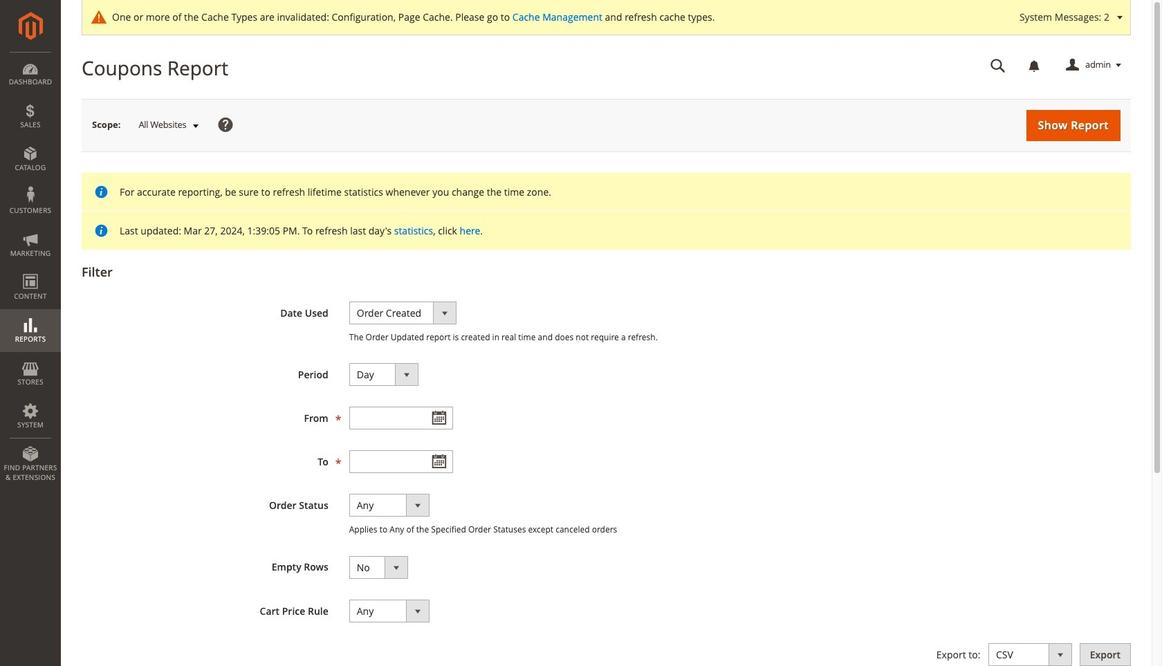 Task type: describe. For each thing, give the bounding box(es) containing it.
magento admin panel image
[[18, 12, 43, 40]]



Task type: locate. For each thing, give the bounding box(es) containing it.
None text field
[[349, 407, 453, 430], [349, 451, 453, 474], [349, 407, 453, 430], [349, 451, 453, 474]]

menu bar
[[0, 52, 61, 489]]



